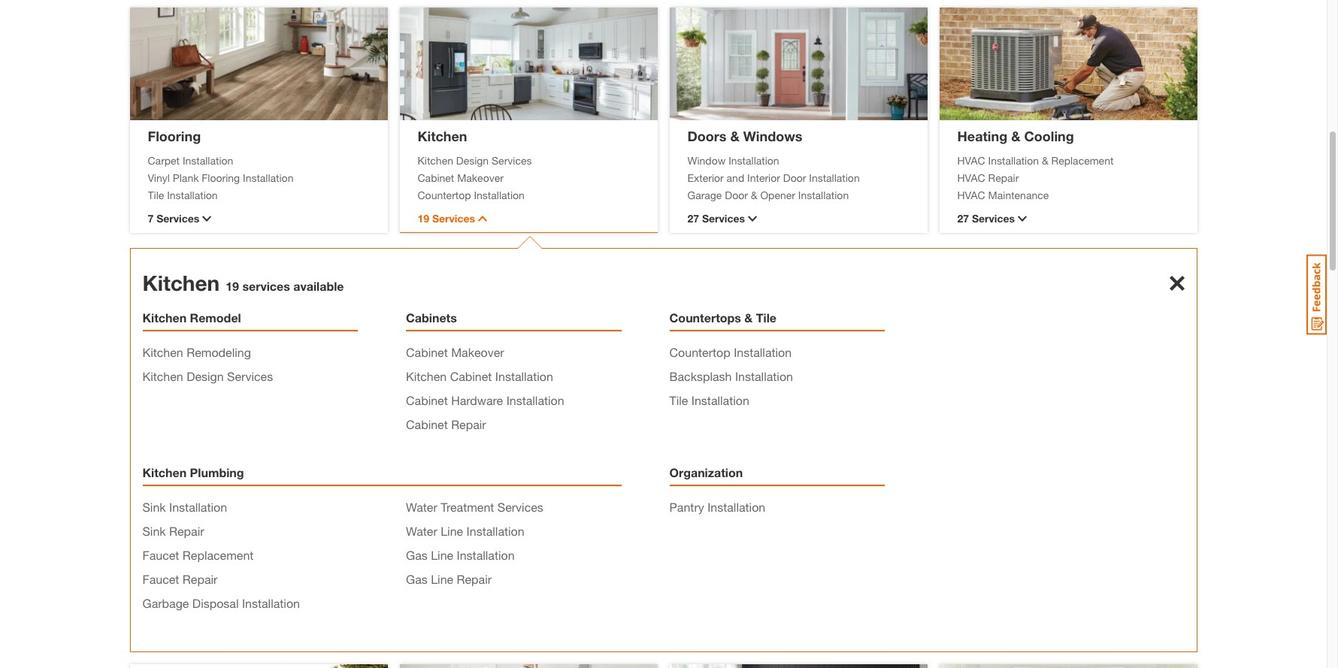 Task type: locate. For each thing, give the bounding box(es) containing it.
0 vertical spatial cabinet makeover link
[[418, 170, 640, 185]]

0 vertical spatial line
[[441, 524, 463, 538]]

water for water treatment services
[[406, 500, 438, 514]]

0 vertical spatial faucet
[[143, 548, 179, 563]]

installation up interior at top
[[729, 154, 780, 167]]

kitchen link
[[418, 127, 467, 144], [143, 271, 220, 296]]

installation down carpet installation link
[[243, 171, 294, 184]]

repair inside hvac installation & replacement hvac repair hvac maintenance
[[989, 171, 1019, 184]]

flooring up carpet
[[148, 127, 201, 144]]

27 services down the maintenance at top right
[[958, 212, 1015, 225]]

repair down sink installation link
[[169, 524, 204, 538]]

sink for sink repair
[[143, 524, 166, 538]]

cabinet makeover link up '19 services' button
[[418, 170, 640, 185]]

kitchen up kitchen remodel
[[143, 271, 220, 296]]

cabinet repair link
[[406, 417, 486, 432]]

1 vertical spatial gas
[[406, 572, 428, 587]]

2 27 services button from the left
[[958, 211, 1180, 226]]

design down the kitchen remodeling link
[[187, 369, 224, 384]]

1 vertical spatial tile installation link
[[670, 393, 750, 408]]

0 vertical spatial gas
[[406, 548, 428, 563]]

kitchen down kitchen remodeling
[[143, 369, 183, 384]]

& up the countertop installation
[[745, 311, 753, 325]]

1 horizontal spatial 27
[[958, 212, 969, 225]]

1 vertical spatial design
[[187, 369, 224, 384]]

repair
[[989, 171, 1019, 184], [451, 417, 486, 432], [169, 524, 204, 538], [183, 572, 218, 587], [457, 572, 492, 587]]

1 horizontal spatial replacement
[[1052, 154, 1114, 167]]

sink down sink installation link
[[143, 524, 166, 538]]

tile installation link for backsplash installation
[[670, 393, 750, 408]]

makeover up 19 services
[[457, 171, 504, 184]]

vinyl
[[148, 171, 170, 184]]

0 vertical spatial countertop installation link
[[418, 187, 640, 203]]

1 horizontal spatial design
[[456, 154, 489, 167]]

kitchen
[[418, 127, 467, 144], [418, 154, 453, 167], [143, 271, 220, 296], [143, 311, 187, 325], [143, 345, 183, 359], [143, 369, 183, 384], [406, 369, 447, 384], [143, 466, 187, 480]]

1 vertical spatial kitchen design services link
[[143, 369, 273, 384]]

kitchen down cabinet makeover
[[406, 369, 447, 384]]

cabinet down cabinets
[[406, 345, 448, 359]]

0 horizontal spatial design
[[187, 369, 224, 384]]

kitchen for kitchen remodeling
[[143, 345, 183, 359]]

1 vertical spatial line
[[431, 548, 454, 563]]

repair for cabinet repair
[[451, 417, 486, 432]]

sink up sink repair link
[[143, 500, 166, 514]]

plank
[[173, 171, 199, 184]]

1 vertical spatial countertop installation link
[[670, 345, 792, 359]]

& inside hvac installation & replacement hvac repair hvac maintenance
[[1042, 154, 1049, 167]]

line up gas line installation link
[[441, 524, 463, 538]]

carpet installation vinyl plank flooring installation tile installation
[[148, 154, 294, 201]]

door
[[783, 171, 807, 184], [725, 188, 748, 201]]

cabinet for repair
[[406, 417, 448, 432]]

garage door & opener installation link
[[688, 187, 910, 203]]

doors & windows link
[[688, 127, 803, 144]]

doors
[[688, 127, 727, 144]]

gas up gas line repair 'link'
[[406, 548, 428, 563]]

1 horizontal spatial countertop
[[670, 345, 731, 359]]

kitchen down kitchen remodel
[[143, 345, 183, 359]]

1 vertical spatial 19
[[226, 279, 239, 293]]

replacement
[[1052, 154, 1114, 167], [183, 548, 254, 563]]

countertops & tile
[[670, 311, 777, 325]]

0 horizontal spatial countertop
[[418, 188, 471, 201]]

& right doors
[[731, 127, 740, 144]]

1 vertical spatial makeover
[[451, 345, 504, 359]]

hvac
[[958, 154, 986, 167], [958, 171, 986, 184], [958, 188, 986, 201]]

27 for doors
[[688, 212, 699, 225]]

tile
[[148, 188, 164, 201], [756, 311, 777, 325], [670, 393, 688, 408]]

tile up the countertop installation
[[756, 311, 777, 325]]

disposal
[[192, 596, 239, 611]]

2 vertical spatial hvac
[[958, 188, 986, 201]]

0 horizontal spatial 27
[[688, 212, 699, 225]]

kitchen link up kitchen design services cabinet makeover countertop installation at left top
[[418, 127, 467, 144]]

1 vertical spatial tile
[[756, 311, 777, 325]]

flooring right plank
[[202, 171, 240, 184]]

& down the cooling
[[1042, 154, 1049, 167]]

0 vertical spatial kitchen link
[[418, 127, 467, 144]]

2 gas from the top
[[406, 572, 428, 587]]

countertop up backsplash
[[670, 345, 731, 359]]

27 services button down garage door & opener installation link
[[688, 211, 910, 226]]

installation down heating & cooling link
[[989, 154, 1039, 167]]

1 horizontal spatial 19
[[418, 212, 429, 225]]

countertop installation
[[670, 345, 792, 359]]

0 vertical spatial countertop
[[418, 188, 471, 201]]

installation up cabinet hardware installation link
[[495, 369, 553, 384]]

line up gas line repair
[[431, 548, 454, 563]]

gas down the gas line installation
[[406, 572, 428, 587]]

feedback link image
[[1307, 254, 1327, 335]]

faucet down sink repair link
[[143, 548, 179, 563]]

2 27 services from the left
[[958, 212, 1015, 225]]

sink for sink installation
[[143, 500, 166, 514]]

kitchen design services
[[143, 369, 273, 384]]

services down kitchen design services cabinet makeover countertop installation at left top
[[432, 212, 475, 225]]

design for kitchen design services cabinet makeover countertop installation
[[456, 154, 489, 167]]

flooring
[[148, 127, 201, 144], [202, 171, 240, 184]]

kitchen 19 services available
[[143, 271, 344, 296]]

0 vertical spatial 19
[[418, 212, 429, 225]]

19 inside kitchen 19 services available
[[226, 279, 239, 293]]

countertop installation link
[[418, 187, 640, 203], [670, 345, 792, 359]]

0 vertical spatial water
[[406, 500, 438, 514]]

0 vertical spatial flooring
[[148, 127, 201, 144]]

countertop installation link up '19 services' button
[[418, 187, 640, 203]]

makeover up the kitchen cabinet installation
[[451, 345, 504, 359]]

1 gas from the top
[[406, 548, 428, 563]]

line for water line installation
[[441, 524, 463, 538]]

2 faucet from the top
[[143, 572, 179, 587]]

0 vertical spatial makeover
[[457, 171, 504, 184]]

1 horizontal spatial flooring
[[202, 171, 240, 184]]

kitchen up 19 services
[[418, 154, 453, 167]]

line for gas line repair
[[431, 572, 454, 587]]

gas for gas line repair
[[406, 572, 428, 587]]

water line installation
[[406, 524, 525, 538]]

hvac installation & replacement hvac repair hvac maintenance
[[958, 154, 1114, 201]]

2 vertical spatial line
[[431, 572, 454, 587]]

installation up '19 services' button
[[474, 188, 525, 201]]

services right treatment
[[498, 500, 544, 514]]

& for cooling
[[1012, 127, 1021, 144]]

kitchen remodeling link
[[143, 345, 251, 359]]

cabinet makeover
[[406, 345, 504, 359]]

kitchen remodel
[[143, 311, 241, 325]]

kitchen design services cabinet makeover countertop installation
[[418, 154, 532, 201]]

makeover inside kitchen design services cabinet makeover countertop installation
[[457, 171, 504, 184]]

2 sink from the top
[[143, 524, 166, 538]]

0 horizontal spatial tile installation link
[[148, 187, 370, 203]]

27 services button down hvac maintenance link
[[958, 211, 1180, 226]]

& left the cooling
[[1012, 127, 1021, 144]]

faucet repair link
[[143, 572, 218, 587]]

& for tile
[[745, 311, 753, 325]]

7 services button
[[148, 211, 370, 226]]

installation down backsplash installation
[[692, 393, 750, 408]]

door down and
[[725, 188, 748, 201]]

1 water from the top
[[406, 500, 438, 514]]

kitchen design services link up '19 services' button
[[418, 152, 640, 168]]

sink installation
[[143, 500, 227, 514]]

0 horizontal spatial tile
[[148, 188, 164, 201]]

27 services down "garage"
[[688, 212, 745, 225]]

window installation exterior and interior door installation garage door & opener installation
[[688, 154, 860, 201]]

water up gas line installation link
[[406, 524, 438, 538]]

cabinet down cabinet hardware installation
[[406, 417, 448, 432]]

repair for sink repair
[[169, 524, 204, 538]]

0 horizontal spatial 27 services
[[688, 212, 745, 225]]

kitchen design services link down the kitchen remodeling link
[[143, 369, 273, 384]]

services up '19 services' button
[[492, 154, 532, 167]]

door up garage door & opener installation link
[[783, 171, 807, 184]]

27 services for heating
[[958, 212, 1015, 225]]

1 horizontal spatial tile
[[670, 393, 688, 408]]

1 vertical spatial door
[[725, 188, 748, 201]]

19
[[418, 212, 429, 225], [226, 279, 239, 293]]

cabinet up cabinet repair link
[[406, 393, 448, 408]]

countertop
[[418, 188, 471, 201], [670, 345, 731, 359]]

0 horizontal spatial kitchen link
[[143, 271, 220, 296]]

1 27 services button from the left
[[688, 211, 910, 226]]

tile down backsplash
[[670, 393, 688, 408]]

sink repair
[[143, 524, 204, 538]]

0 vertical spatial replacement
[[1052, 154, 1114, 167]]

installation down plank
[[167, 188, 218, 201]]

faucet up garbage
[[143, 572, 179, 587]]

1 horizontal spatial 27 services
[[958, 212, 1015, 225]]

countertop installation link up backsplash installation
[[670, 345, 792, 359]]

19 left services
[[226, 279, 239, 293]]

1 vertical spatial cabinet makeover link
[[406, 345, 504, 359]]

faucet
[[143, 548, 179, 563], [143, 572, 179, 587]]

1 vertical spatial water
[[406, 524, 438, 538]]

19 inside button
[[418, 212, 429, 225]]

1 vertical spatial replacement
[[183, 548, 254, 563]]

1 sink from the top
[[143, 500, 166, 514]]

flooring link
[[148, 127, 201, 144]]

cabinet up 19 services
[[418, 171, 454, 184]]

installation
[[183, 154, 233, 167], [729, 154, 780, 167], [989, 154, 1039, 167], [243, 171, 294, 184], [809, 171, 860, 184], [167, 188, 218, 201], [474, 188, 525, 201], [799, 188, 849, 201], [734, 345, 792, 359], [495, 369, 553, 384], [735, 369, 793, 384], [507, 393, 565, 408], [692, 393, 750, 408], [169, 500, 227, 514], [708, 500, 766, 514], [467, 524, 525, 538], [457, 548, 515, 563], [242, 596, 300, 611]]

interior
[[748, 171, 781, 184]]

line down the gas line installation
[[431, 572, 454, 587]]

tile installation link down vinyl plank flooring installation link
[[148, 187, 370, 203]]

installation up plank
[[183, 154, 233, 167]]

27 services button
[[688, 211, 910, 226], [958, 211, 1180, 226]]

cabinet makeover link up kitchen cabinet installation link at the bottom of page
[[406, 345, 504, 359]]

1 faucet from the top
[[143, 548, 179, 563]]

makeover
[[457, 171, 504, 184], [451, 345, 504, 359]]

water
[[406, 500, 438, 514], [406, 524, 438, 538]]

window installation link
[[688, 152, 910, 168]]

0 horizontal spatial 19
[[226, 279, 239, 293]]

countertop up 19 services
[[418, 188, 471, 201]]

installation down the countertop installation
[[735, 369, 793, 384]]

tile inside "carpet installation vinyl plank flooring installation tile installation"
[[148, 188, 164, 201]]

installation inside hvac installation & replacement hvac repair hvac maintenance
[[989, 154, 1039, 167]]

kitchen for kitchen design services cabinet makeover countertop installation
[[418, 154, 453, 167]]

19 services
[[418, 212, 475, 225]]

2 27 from the left
[[958, 212, 969, 225]]

1 27 from the left
[[688, 212, 699, 225]]

kitchen up sink installation link
[[143, 466, 187, 480]]

garage
[[688, 188, 722, 201]]

1 horizontal spatial 27 services button
[[958, 211, 1180, 226]]

kitchen design services link
[[418, 152, 640, 168], [143, 369, 273, 384]]

1 vertical spatial hvac
[[958, 171, 986, 184]]

cabinet up hardware
[[450, 369, 492, 384]]

1 vertical spatial faucet
[[143, 572, 179, 587]]

pantry
[[670, 500, 704, 514]]

countertop inside kitchen design services cabinet makeover countertop installation
[[418, 188, 471, 201]]

countertops
[[670, 311, 741, 325]]

tile installation link
[[148, 187, 370, 203], [670, 393, 750, 408]]

installation right hardware
[[507, 393, 565, 408]]

installation down water line installation link at the left bottom of page
[[457, 548, 515, 563]]

1 horizontal spatial tile installation link
[[670, 393, 750, 408]]

water left treatment
[[406, 500, 438, 514]]

19 down kitchen design services cabinet makeover countertop installation at left top
[[418, 212, 429, 225]]

repair down faucet replacement
[[183, 572, 218, 587]]

0 vertical spatial tile installation link
[[148, 187, 370, 203]]

repair up the maintenance at top right
[[989, 171, 1019, 184]]

0 vertical spatial tile
[[148, 188, 164, 201]]

2 hvac from the top
[[958, 171, 986, 184]]

tile down vinyl
[[148, 188, 164, 201]]

0 vertical spatial door
[[783, 171, 807, 184]]

1 horizontal spatial door
[[783, 171, 807, 184]]

kitchen inside kitchen design services cabinet makeover countertop installation
[[418, 154, 453, 167]]

0 horizontal spatial kitchen design services link
[[143, 369, 273, 384]]

tile installation link down backsplash
[[670, 393, 750, 408]]

gas for gas line installation
[[406, 548, 428, 563]]

cabinets
[[406, 311, 457, 325]]

1 vertical spatial sink
[[143, 524, 166, 538]]

kitchen for kitchen 19 services available
[[143, 271, 220, 296]]

garbage disposal installation link
[[143, 596, 300, 611]]

1 vertical spatial kitchen link
[[143, 271, 220, 296]]

0 horizontal spatial door
[[725, 188, 748, 201]]

close drawer image
[[1170, 276, 1185, 291]]

gas
[[406, 548, 428, 563], [406, 572, 428, 587]]

tile installation
[[670, 393, 750, 408]]

design for kitchen design services
[[187, 369, 224, 384]]

0 vertical spatial sink
[[143, 500, 166, 514]]

backsplash
[[670, 369, 732, 384]]

sink repair link
[[143, 524, 204, 538]]

0 vertical spatial design
[[456, 154, 489, 167]]

design inside kitchen design services cabinet makeover countertop installation
[[456, 154, 489, 167]]

cabinet for makeover
[[406, 345, 448, 359]]

& down interior at top
[[751, 188, 758, 201]]

replacement up hvac repair link
[[1052, 154, 1114, 167]]

installation right the disposal
[[242, 596, 300, 611]]

1 27 services from the left
[[688, 212, 745, 225]]

hvac installation & replacement link
[[958, 152, 1180, 168]]

heating & cooling
[[958, 127, 1075, 144]]

sink
[[143, 500, 166, 514], [143, 524, 166, 538]]

kitchen link up kitchen remodel
[[143, 271, 220, 296]]

kitchen up the kitchen remodeling link
[[143, 311, 187, 325]]

flooring inside "carpet installation vinyl plank flooring installation tile installation"
[[202, 171, 240, 184]]

design up 19 services
[[456, 154, 489, 167]]

2 horizontal spatial tile
[[756, 311, 777, 325]]

replacement up faucet repair link
[[183, 548, 254, 563]]

repair down hardware
[[451, 417, 486, 432]]

1 vertical spatial flooring
[[202, 171, 240, 184]]

0 vertical spatial hvac
[[958, 154, 986, 167]]

1 horizontal spatial kitchen design services link
[[418, 152, 640, 168]]

0 horizontal spatial 27 services button
[[688, 211, 910, 226]]

cabinet hardware installation link
[[406, 393, 565, 408]]

line
[[441, 524, 463, 538], [431, 548, 454, 563], [431, 572, 454, 587]]

kitchen up kitchen design services cabinet makeover countertop installation at left top
[[418, 127, 467, 144]]

1 horizontal spatial kitchen link
[[418, 127, 467, 144]]

2 water from the top
[[406, 524, 438, 538]]

&
[[731, 127, 740, 144], [1012, 127, 1021, 144], [1042, 154, 1049, 167], [751, 188, 758, 201], [745, 311, 753, 325]]

repair down the gas line installation
[[457, 572, 492, 587]]



Task type: vqa. For each thing, say whether or not it's contained in the screenshot.
the top the Water
yes



Task type: describe. For each thing, give the bounding box(es) containing it.
services
[[242, 279, 290, 293]]

services down the maintenance at top right
[[972, 212, 1015, 225]]

hvac repair link
[[958, 170, 1180, 185]]

& inside window installation exterior and interior door installation garage door & opener installation
[[751, 188, 758, 201]]

services down "garage"
[[702, 212, 745, 225]]

& for windows
[[731, 127, 740, 144]]

faucet replacement
[[143, 548, 254, 563]]

installation down exterior and interior door installation link
[[799, 188, 849, 201]]

installation up backsplash installation
[[734, 345, 792, 359]]

installation down organization
[[708, 500, 766, 514]]

cooling
[[1025, 127, 1075, 144]]

0 horizontal spatial flooring
[[148, 127, 201, 144]]

remodeling
[[187, 345, 251, 359]]

kitchen for kitchen plumbing
[[143, 466, 187, 480]]

treatment
[[441, 500, 494, 514]]

27 services button for doors & windows
[[688, 211, 910, 226]]

exterior
[[688, 171, 724, 184]]

installation down water treatment services link
[[467, 524, 525, 538]]

7 services
[[148, 212, 199, 225]]

backsplash installation link
[[670, 369, 793, 384]]

garbage disposal installation
[[143, 596, 300, 611]]

27 for heating
[[958, 212, 969, 225]]

carpet installation link
[[148, 152, 370, 168]]

water line installation link
[[406, 524, 525, 538]]

3 hvac from the top
[[958, 188, 986, 201]]

services inside button
[[432, 212, 475, 225]]

kitchen cabinet installation
[[406, 369, 553, 384]]

gas line installation link
[[406, 548, 515, 563]]

installation up garage door & opener installation link
[[809, 171, 860, 184]]

pantry installation link
[[670, 500, 766, 514]]

carpet
[[148, 154, 180, 167]]

gas line repair link
[[406, 572, 492, 587]]

garbage
[[143, 596, 189, 611]]

gas line installation
[[406, 548, 515, 563]]

heating
[[958, 127, 1008, 144]]

line for gas line installation
[[431, 548, 454, 563]]

kitchen for kitchen remodel
[[143, 311, 187, 325]]

faucet repair
[[143, 572, 218, 587]]

27 services for doors
[[688, 212, 745, 225]]

window
[[688, 154, 726, 167]]

water for water line installation
[[406, 524, 438, 538]]

faucet for faucet replacement
[[143, 548, 179, 563]]

plumbing
[[190, 466, 244, 480]]

cabinet inside kitchen design services cabinet makeover countertop installation
[[418, 171, 454, 184]]

windows
[[744, 127, 803, 144]]

remodel
[[190, 311, 241, 325]]

organization
[[670, 466, 743, 480]]

sink installation link
[[143, 500, 227, 514]]

2 vertical spatial tile
[[670, 393, 688, 408]]

maintenance
[[989, 188, 1049, 201]]

and
[[727, 171, 745, 184]]

vinyl plank flooring installation link
[[148, 170, 370, 185]]

hardware
[[451, 393, 503, 408]]

exterior and interior door installation link
[[688, 170, 910, 185]]

kitchen for kitchen
[[418, 127, 467, 144]]

0 horizontal spatial replacement
[[183, 548, 254, 563]]

heating & cooling link
[[958, 127, 1075, 144]]

1 vertical spatial countertop
[[670, 345, 731, 359]]

services inside kitchen design services cabinet makeover countertop installation
[[492, 154, 532, 167]]

water treatment services
[[406, 500, 544, 514]]

replacement inside hvac installation & replacement hvac repair hvac maintenance
[[1052, 154, 1114, 167]]

1 horizontal spatial countertop installation link
[[670, 345, 792, 359]]

water treatment services link
[[406, 500, 544, 514]]

installation up the sink repair
[[169, 500, 227, 514]]

7
[[148, 212, 154, 225]]

0 vertical spatial kitchen design services link
[[418, 152, 640, 168]]

cabinet hardware installation
[[406, 393, 565, 408]]

services down remodeling
[[227, 369, 273, 384]]

gas line repair
[[406, 572, 492, 587]]

services right 7
[[157, 212, 199, 225]]

backsplash installation
[[670, 369, 793, 384]]

pantry installation
[[670, 500, 766, 514]]

repair for faucet repair
[[183, 572, 218, 587]]

27 services button for heating & cooling
[[958, 211, 1180, 226]]

kitchen plumbing
[[143, 466, 244, 480]]

faucet for faucet repair
[[143, 572, 179, 587]]

cabinet repair
[[406, 417, 486, 432]]

19 services button
[[418, 211, 640, 226]]

1 hvac from the top
[[958, 154, 986, 167]]

kitchen cabinet installation link
[[406, 369, 553, 384]]

installation inside kitchen design services cabinet makeover countertop installation
[[474, 188, 525, 201]]

opener
[[761, 188, 796, 201]]

hvac maintenance link
[[958, 187, 1180, 203]]

cabinet for hardware
[[406, 393, 448, 408]]

0 horizontal spatial countertop installation link
[[418, 187, 640, 203]]

faucet replacement link
[[143, 548, 254, 563]]

kitchen for kitchen cabinet installation
[[406, 369, 447, 384]]

doors & windows
[[688, 127, 803, 144]]

available
[[293, 279, 344, 293]]

tile installation link for vinyl plank flooring installation
[[148, 187, 370, 203]]

kitchen remodeling
[[143, 345, 251, 359]]

kitchen for kitchen design services
[[143, 369, 183, 384]]



